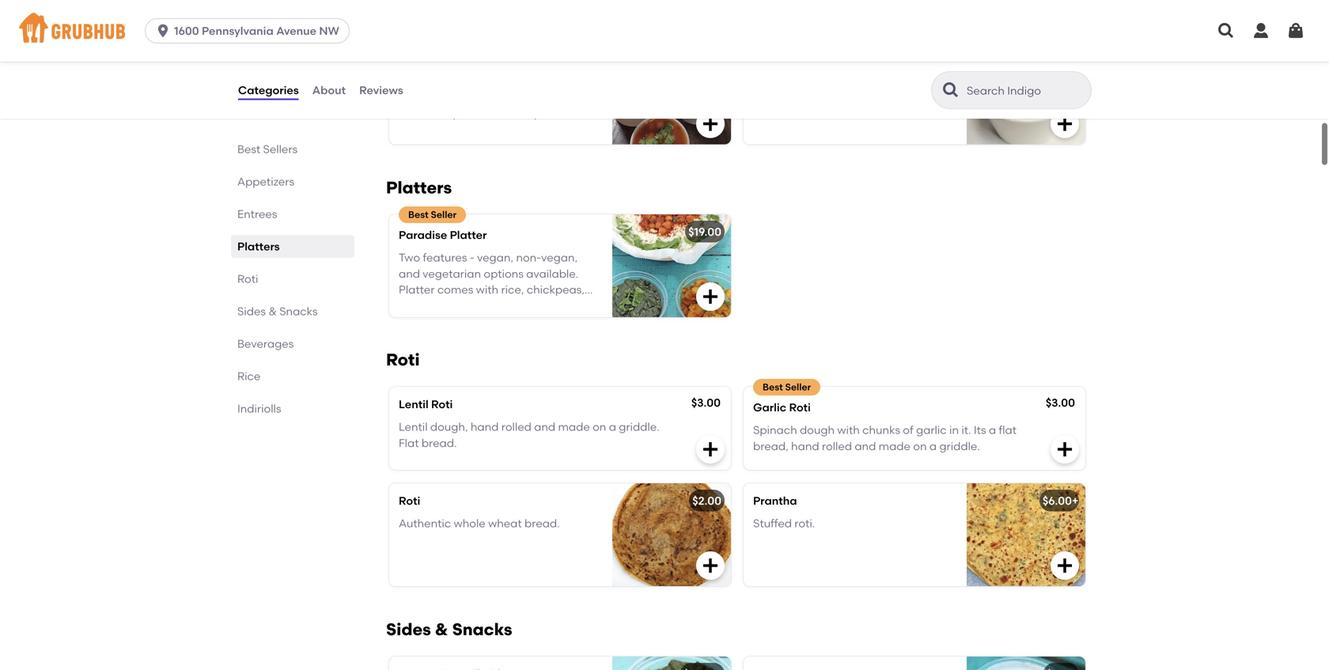 Task type: describe. For each thing, give the bounding box(es) containing it.
0 vertical spatial platters
[[386, 177, 452, 198]]

flat
[[399, 436, 419, 450]]

ginger,
[[461, 74, 498, 88]]

rolled inside spinach dough with chunks of garlic in it. its a flat bread, hand rolled and made on a griddle.
[[822, 439, 852, 453]]

$2.00
[[693, 494, 722, 508]]

authentic
[[399, 517, 451, 530]]

spinach
[[753, 423, 797, 437]]

1 horizontal spatial platter
[[450, 228, 487, 242]]

lentil for lentil dough, hand rolled and made on a griddle. flat bread.
[[399, 420, 428, 434]]

paalak chicken image
[[967, 41, 1086, 144]]

chillies.
[[469, 90, 507, 104]]

boneless
[[753, 74, 801, 88]]

garlic
[[753, 401, 787, 414]]

spicy
[[399, 52, 429, 65]]

2 $19.00 from the top
[[689, 225, 722, 239]]

roti.
[[795, 517, 815, 530]]

cilantro,
[[399, 299, 443, 313]]

cream
[[902, 74, 937, 88]]

paalak
[[753, 52, 792, 65]]

fenugreek, ginger, garlic, no dairy, and with red chillies. comes with rice, chickpeas and raw spinach.
[[399, 74, 582, 120]]

categories
[[238, 83, 299, 97]]

vegetarian full sides image
[[613, 657, 731, 670]]

1 horizontal spatial bread.
[[525, 517, 560, 530]]

about button
[[312, 62, 347, 119]]

about
[[312, 83, 346, 97]]

spinach dough with chunks of garlic in it. its a flat bread, hand rolled and made on a griddle.
[[753, 423, 1017, 453]]

platter inside two features - vegan, non-vegan, and vegetarian options available. platter comes with rice, chickpeas, cilantro, and spinach.
[[399, 283, 435, 296]]

best sellers
[[237, 142, 298, 156]]

with inside spinach dough with chunks of garlic in it. its a flat bread, hand rolled and made on a griddle.
[[838, 423, 860, 437]]

stuffed roti.
[[753, 517, 815, 530]]

hand inside spinach dough with chunks of garlic in it. its a flat bread, hand rolled and made on a griddle.
[[791, 439, 820, 453]]

no
[[536, 74, 550, 88]]

non-
[[516, 251, 541, 264]]

$6.00
[[1043, 494, 1072, 508]]

dough
[[800, 423, 835, 437]]

beverages
[[237, 337, 294, 351]]

its
[[974, 423, 986, 437]]

roti up dough
[[789, 401, 811, 414]]

0 horizontal spatial platters
[[237, 240, 280, 253]]

best seller for garlic
[[763, 382, 811, 393]]

authentic whole wheat bread.
[[399, 517, 560, 530]]

spicy masala chicken
[[399, 52, 519, 65]]

cooked
[[848, 74, 887, 88]]

red
[[448, 90, 466, 104]]

on inside spinach dough with chunks of garlic in it. its a flat bread, hand rolled and made on a griddle.
[[913, 439, 927, 453]]

masala
[[431, 52, 471, 65]]

comes
[[510, 90, 548, 104]]

paradise
[[399, 228, 447, 242]]

2 chicken from the left
[[794, 52, 839, 65]]

sellers
[[263, 142, 298, 156]]

0 vertical spatial sides & snacks
[[237, 305, 318, 318]]

svg image for $21.00
[[1056, 114, 1075, 133]]

seller for roti
[[785, 382, 811, 393]]

prantha
[[753, 494, 797, 508]]

1600
[[174, 24, 199, 38]]

boneless chicken cooked in cream and mild spinach.
[[753, 74, 937, 104]]

chicken
[[803, 74, 845, 88]]

dairy,
[[553, 74, 582, 88]]

chickpeas
[[424, 107, 479, 120]]

spicy masala chicken image
[[613, 41, 731, 144]]

mild
[[777, 90, 801, 104]]

rice, inside two features - vegan, non-vegan, and vegetarian options available. platter comes with rice, chickpeas, cilantro, and spinach.
[[501, 283, 524, 296]]

rice, inside fenugreek, ginger, garlic, no dairy, and with red chillies. comes with rice, chickpeas and raw spinach.
[[399, 107, 422, 120]]

spinach. inside two features - vegan, non-vegan, and vegetarian options available. platter comes with rice, chickpeas, cilantro, and spinach.
[[469, 299, 515, 313]]

roti up authentic
[[399, 494, 420, 508]]

best seller for paradise
[[408, 209, 457, 221]]

garlic,
[[500, 74, 534, 88]]

svg image inside 1600 pennsylvania avenue nw button
[[155, 23, 171, 39]]

available.
[[526, 267, 579, 280]]

appetizers
[[237, 175, 294, 188]]

categories button
[[237, 62, 300, 119]]

with inside two features - vegan, non-vegan, and vegetarian options available. platter comes with rice, chickpeas, cilantro, and spinach.
[[476, 283, 499, 296]]

garlic roti
[[753, 401, 811, 414]]

avenue
[[276, 24, 317, 38]]

raw
[[506, 107, 526, 120]]

1600 pennsylvania avenue nw
[[174, 24, 339, 38]]

lentil roti
[[399, 398, 453, 411]]

best for garlic roti
[[763, 382, 783, 393]]

spinach. inside boneless chicken cooked in cream and mild spinach.
[[803, 90, 849, 104]]

0 horizontal spatial &
[[269, 305, 277, 318]]

roti image
[[613, 484, 731, 586]]

hand inside lentil dough, hand rolled and made on a griddle. flat bread.
[[471, 420, 499, 434]]

bread. inside lentil dough, hand rolled and made on a griddle. flat bread.
[[422, 436, 457, 450]]

a inside lentil dough, hand rolled and made on a griddle. flat bread.
[[609, 420, 616, 434]]



Task type: locate. For each thing, give the bounding box(es) containing it.
1 horizontal spatial seller
[[785, 382, 811, 393]]

0 horizontal spatial platter
[[399, 283, 435, 296]]

2 vegan, from the left
[[541, 251, 578, 264]]

1 horizontal spatial rolled
[[822, 439, 852, 453]]

in left it.
[[950, 423, 959, 437]]

rice
[[237, 370, 261, 383]]

vegan, up options
[[477, 251, 514, 264]]

0 horizontal spatial rolled
[[502, 420, 532, 434]]

1 vertical spatial sides & snacks
[[386, 620, 512, 640]]

bread.
[[422, 436, 457, 450], [525, 517, 560, 530]]

svg image for $3.00
[[1056, 440, 1075, 459]]

and inside lentil dough, hand rolled and made on a griddle. flat bread.
[[534, 420, 556, 434]]

1 vertical spatial sides
[[386, 620, 431, 640]]

spinach.
[[803, 90, 849, 104], [529, 107, 574, 120], [469, 299, 515, 313]]

bread. down dough,
[[422, 436, 457, 450]]

1 vertical spatial $19.00
[[689, 225, 722, 239]]

0 horizontal spatial griddle.
[[619, 420, 660, 434]]

1 horizontal spatial sides & snacks
[[386, 620, 512, 640]]

0 horizontal spatial a
[[609, 420, 616, 434]]

0 vertical spatial best seller
[[408, 209, 457, 221]]

1 horizontal spatial in
[[950, 423, 959, 437]]

0 vertical spatial seller
[[431, 209, 457, 221]]

0 horizontal spatial rice,
[[399, 107, 422, 120]]

1 horizontal spatial vegan,
[[541, 251, 578, 264]]

vegan, up the available.
[[541, 251, 578, 264]]

and
[[399, 90, 420, 104], [753, 90, 775, 104], [482, 107, 503, 120], [399, 267, 420, 280], [445, 299, 467, 313], [534, 420, 556, 434], [855, 439, 876, 453]]

best seller up paradise
[[408, 209, 457, 221]]

2 lentil from the top
[[399, 420, 428, 434]]

flat
[[999, 423, 1017, 437]]

prantha image
[[967, 484, 1086, 586]]

1600 pennsylvania avenue nw button
[[145, 18, 356, 44]]

1 chicken from the left
[[474, 52, 519, 65]]

0 vertical spatial hand
[[471, 420, 499, 434]]

rolled inside lentil dough, hand rolled and made on a griddle. flat bread.
[[502, 420, 532, 434]]

0 horizontal spatial bread.
[[422, 436, 457, 450]]

2 vertical spatial spinach.
[[469, 299, 515, 313]]

in
[[890, 74, 900, 88], [950, 423, 959, 437]]

0 vertical spatial made
[[558, 420, 590, 434]]

with down dairy,
[[551, 90, 573, 104]]

on inside lentil dough, hand rolled and made on a griddle. flat bread.
[[593, 420, 606, 434]]

0 vertical spatial rolled
[[502, 420, 532, 434]]

&
[[269, 305, 277, 318], [435, 620, 448, 640]]

2 vertical spatial best
[[763, 382, 783, 393]]

0 vertical spatial bread.
[[422, 436, 457, 450]]

+
[[1072, 494, 1079, 508]]

roti down 'entrees'
[[237, 272, 258, 286]]

1 horizontal spatial a
[[930, 439, 937, 453]]

best for paradise platter
[[408, 209, 429, 221]]

1 vertical spatial platter
[[399, 283, 435, 296]]

seller
[[431, 209, 457, 221], [785, 382, 811, 393]]

pennsylvania
[[202, 24, 274, 38]]

platters up paradise
[[386, 177, 452, 198]]

made inside lentil dough, hand rolled and made on a griddle. flat bread.
[[558, 420, 590, 434]]

paalak chicken
[[753, 52, 839, 65]]

chickpeas,
[[527, 283, 585, 296]]

stuffed
[[753, 517, 792, 530]]

in left cream
[[890, 74, 900, 88]]

-
[[470, 251, 475, 264]]

$3.00
[[691, 396, 721, 410], [1046, 396, 1075, 410]]

griddle. inside lentil dough, hand rolled and made on a griddle. flat bread.
[[619, 420, 660, 434]]

0 horizontal spatial vegan,
[[477, 251, 514, 264]]

reviews
[[359, 83, 403, 97]]

features
[[423, 251, 467, 264]]

platter up cilantro,
[[399, 283, 435, 296]]

spinach. inside fenugreek, ginger, garlic, no dairy, and with red chillies. comes with rice, chickpeas and raw spinach.
[[529, 107, 574, 120]]

1 horizontal spatial &
[[435, 620, 448, 640]]

1 horizontal spatial best seller
[[763, 382, 811, 393]]

bread,
[[753, 439, 789, 453]]

1 vertical spatial griddle.
[[940, 439, 980, 453]]

svg image
[[1287, 21, 1306, 40], [1056, 114, 1075, 133], [1056, 440, 1075, 459], [1056, 556, 1075, 575]]

2 horizontal spatial spinach.
[[803, 90, 849, 104]]

griddle. inside spinach dough with chunks of garlic in it. its a flat bread, hand rolled and made on a griddle.
[[940, 439, 980, 453]]

1 horizontal spatial snacks
[[452, 620, 512, 640]]

1 lentil from the top
[[399, 398, 429, 411]]

lentil for lentil roti
[[399, 398, 429, 411]]

1 vertical spatial hand
[[791, 439, 820, 453]]

0 horizontal spatial on
[[593, 420, 606, 434]]

rice, down fenugreek,
[[399, 107, 422, 120]]

0 vertical spatial in
[[890, 74, 900, 88]]

best seller up garlic roti
[[763, 382, 811, 393]]

made
[[558, 420, 590, 434], [879, 439, 911, 453]]

it.
[[962, 423, 971, 437]]

1 vertical spatial made
[[879, 439, 911, 453]]

hand
[[471, 420, 499, 434], [791, 439, 820, 453]]

roti up lentil roti
[[386, 350, 420, 370]]

chicken up chicken
[[794, 52, 839, 65]]

2 horizontal spatial best
[[763, 382, 783, 393]]

1 vertical spatial &
[[435, 620, 448, 640]]

in inside boneless chicken cooked in cream and mild spinach.
[[890, 74, 900, 88]]

1 horizontal spatial griddle.
[[940, 439, 980, 453]]

$19.00
[[689, 52, 722, 65], [689, 225, 722, 239]]

1 vertical spatial bread.
[[525, 517, 560, 530]]

0 vertical spatial best
[[237, 142, 260, 156]]

platter
[[450, 228, 487, 242], [399, 283, 435, 296]]

0 horizontal spatial sides & snacks
[[237, 305, 318, 318]]

rolled right dough,
[[502, 420, 532, 434]]

indiriolls
[[237, 402, 281, 415]]

0 horizontal spatial chicken
[[474, 52, 519, 65]]

1 horizontal spatial sides
[[386, 620, 431, 640]]

1 vegan, from the left
[[477, 251, 514, 264]]

seller up 'paradise platter'
[[431, 209, 457, 221]]

and inside boneless chicken cooked in cream and mild spinach.
[[753, 90, 775, 104]]

1 horizontal spatial hand
[[791, 439, 820, 453]]

0 horizontal spatial snacks
[[280, 305, 318, 318]]

1 horizontal spatial $3.00
[[1046, 396, 1075, 410]]

options
[[484, 267, 524, 280]]

roti up dough,
[[431, 398, 453, 411]]

seller up garlic roti
[[785, 382, 811, 393]]

1 vertical spatial lentil
[[399, 420, 428, 434]]

main navigation navigation
[[0, 0, 1329, 62]]

0 vertical spatial sides
[[237, 305, 266, 318]]

chunks
[[863, 423, 901, 437]]

0 vertical spatial spinach.
[[803, 90, 849, 104]]

wheat
[[488, 517, 522, 530]]

1 vertical spatial spinach.
[[529, 107, 574, 120]]

1 $3.00 from the left
[[691, 396, 721, 410]]

with down fenugreek,
[[423, 90, 445, 104]]

1 horizontal spatial spinach.
[[529, 107, 574, 120]]

platter up -
[[450, 228, 487, 242]]

spinach. down comes
[[529, 107, 574, 120]]

1 horizontal spatial platters
[[386, 177, 452, 198]]

Search Indigo search field
[[965, 83, 1087, 98]]

with down options
[[476, 283, 499, 296]]

sides
[[237, 305, 266, 318], [386, 620, 431, 640]]

1 horizontal spatial chicken
[[794, 52, 839, 65]]

0 vertical spatial platter
[[450, 228, 487, 242]]

lentil
[[399, 398, 429, 411], [399, 420, 428, 434]]

spinach. down options
[[469, 299, 515, 313]]

comes
[[437, 283, 473, 296]]

1 vertical spatial seller
[[785, 382, 811, 393]]

rice, down options
[[501, 283, 524, 296]]

0 vertical spatial $19.00
[[689, 52, 722, 65]]

entrees
[[237, 207, 277, 221]]

svg image
[[1217, 21, 1236, 40], [1252, 21, 1271, 40], [155, 23, 171, 39], [701, 114, 720, 133], [701, 287, 720, 306], [701, 440, 720, 459], [701, 556, 720, 575]]

1 vertical spatial in
[[950, 423, 959, 437]]

dough,
[[430, 420, 468, 434]]

svg image for $6.00
[[1056, 556, 1075, 575]]

two
[[399, 251, 420, 264]]

0 vertical spatial lentil
[[399, 398, 429, 411]]

0 horizontal spatial hand
[[471, 420, 499, 434]]

0 vertical spatial on
[[593, 420, 606, 434]]

hand right dough,
[[471, 420, 499, 434]]

0 horizontal spatial made
[[558, 420, 590, 434]]

best up paradise
[[408, 209, 429, 221]]

platters
[[386, 177, 452, 198], [237, 240, 280, 253]]

0 horizontal spatial spinach.
[[469, 299, 515, 313]]

with
[[423, 90, 445, 104], [551, 90, 573, 104], [476, 283, 499, 296], [838, 423, 860, 437]]

1 vertical spatial best seller
[[763, 382, 811, 393]]

spinach. down chicken
[[803, 90, 849, 104]]

0 horizontal spatial sides
[[237, 305, 266, 318]]

lentil dough, hand rolled and made on a griddle. flat bread.
[[399, 420, 660, 450]]

1 vertical spatial rice,
[[501, 283, 524, 296]]

paradise platter image
[[613, 215, 731, 318]]

platters down 'entrees'
[[237, 240, 280, 253]]

snacks
[[280, 305, 318, 318], [452, 620, 512, 640]]

of
[[903, 423, 914, 437]]

0 vertical spatial &
[[269, 305, 277, 318]]

1 horizontal spatial on
[[913, 439, 927, 453]]

rice,
[[399, 107, 422, 120], [501, 283, 524, 296]]

0 horizontal spatial $3.00
[[691, 396, 721, 410]]

seller for platter
[[431, 209, 457, 221]]

search icon image
[[942, 81, 961, 100]]

two features - vegan, non-vegan, and vegetarian options available. platter comes with rice, chickpeas, cilantro, and spinach.
[[399, 251, 585, 313]]

lentil inside lentil dough, hand rolled and made on a griddle. flat bread.
[[399, 420, 428, 434]]

1 horizontal spatial rice,
[[501, 283, 524, 296]]

roti
[[237, 272, 258, 286], [386, 350, 420, 370], [431, 398, 453, 411], [789, 401, 811, 414], [399, 494, 420, 508]]

rolled
[[502, 420, 532, 434], [822, 439, 852, 453]]

0 vertical spatial rice,
[[399, 107, 422, 120]]

yogurt sauce image
[[967, 657, 1086, 670]]

1 horizontal spatial made
[[879, 439, 911, 453]]

with right dough
[[838, 423, 860, 437]]

2 $3.00 from the left
[[1046, 396, 1075, 410]]

0 horizontal spatial best
[[237, 142, 260, 156]]

in inside spinach dough with chunks of garlic in it. its a flat bread, hand rolled and made on a griddle.
[[950, 423, 959, 437]]

vegan,
[[477, 251, 514, 264], [541, 251, 578, 264]]

1 vertical spatial rolled
[[822, 439, 852, 453]]

$6.00 +
[[1043, 494, 1079, 508]]

griddle.
[[619, 420, 660, 434], [940, 439, 980, 453]]

and inside spinach dough with chunks of garlic in it. its a flat bread, hand rolled and made on a griddle.
[[855, 439, 876, 453]]

best left sellers
[[237, 142, 260, 156]]

1 vertical spatial platters
[[237, 240, 280, 253]]

garlic
[[916, 423, 947, 437]]

bread. right wheat
[[525, 517, 560, 530]]

hand down dough
[[791, 439, 820, 453]]

rolled down dough
[[822, 439, 852, 453]]

1 horizontal spatial best
[[408, 209, 429, 221]]

whole
[[454, 517, 486, 530]]

0 horizontal spatial seller
[[431, 209, 457, 221]]

0 horizontal spatial best seller
[[408, 209, 457, 221]]

best up garlic
[[763, 382, 783, 393]]

fenugreek,
[[399, 74, 458, 88]]

nw
[[319, 24, 339, 38]]

0 vertical spatial griddle.
[[619, 420, 660, 434]]

chicken up ginger,
[[474, 52, 519, 65]]

vegetarian
[[423, 267, 481, 280]]

made inside spinach dough with chunks of garlic in it. its a flat bread, hand rolled and made on a griddle.
[[879, 439, 911, 453]]

1 vertical spatial snacks
[[452, 620, 512, 640]]

0 horizontal spatial in
[[890, 74, 900, 88]]

paradise platter
[[399, 228, 487, 242]]

0 vertical spatial snacks
[[280, 305, 318, 318]]

$21.00
[[1043, 52, 1076, 65]]

best
[[237, 142, 260, 156], [408, 209, 429, 221], [763, 382, 783, 393]]

1 vertical spatial best
[[408, 209, 429, 221]]

reviews button
[[359, 62, 404, 119]]

1 vertical spatial on
[[913, 439, 927, 453]]

1 $19.00 from the top
[[689, 52, 722, 65]]

sides & snacks
[[237, 305, 318, 318], [386, 620, 512, 640]]

best seller
[[408, 209, 457, 221], [763, 382, 811, 393]]

a
[[609, 420, 616, 434], [989, 423, 996, 437], [930, 439, 937, 453]]

2 horizontal spatial a
[[989, 423, 996, 437]]

svg image inside the main navigation navigation
[[1287, 21, 1306, 40]]



Task type: vqa. For each thing, say whether or not it's contained in the screenshot.
svg image corresponding to $2.00
yes



